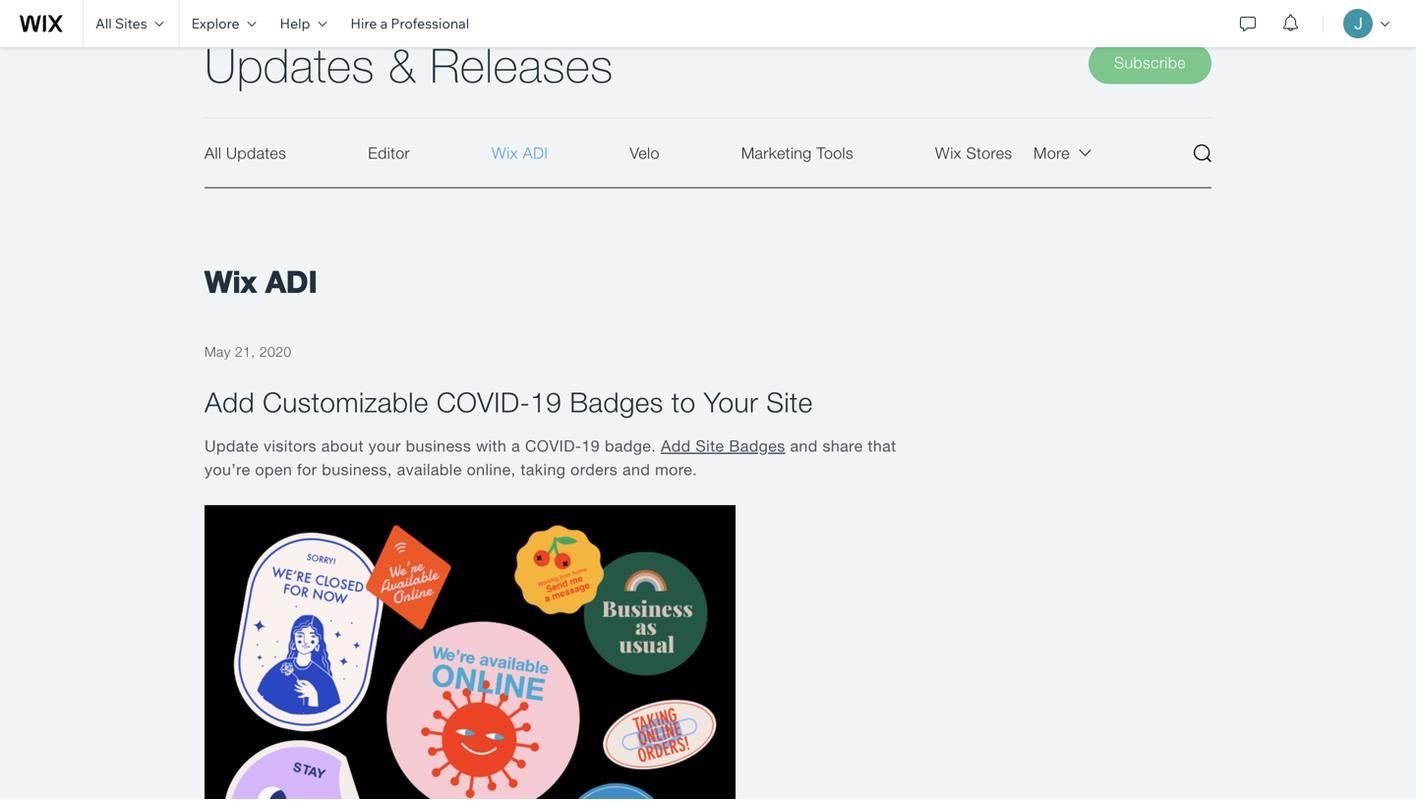 Task type: describe. For each thing, give the bounding box(es) containing it.
a
[[380, 15, 388, 32]]

hire
[[351, 15, 377, 32]]

all
[[95, 15, 112, 32]]

professional
[[391, 15, 470, 32]]

sites
[[115, 15, 147, 32]]



Task type: vqa. For each thing, say whether or not it's contained in the screenshot.
the Hire a Professional
yes



Task type: locate. For each thing, give the bounding box(es) containing it.
explore
[[191, 15, 240, 32]]

help button
[[268, 0, 339, 47]]

hire a professional link
[[339, 0, 481, 47]]

all sites
[[95, 15, 147, 32]]

hire a professional
[[351, 15, 470, 32]]

help
[[280, 15, 310, 32]]



